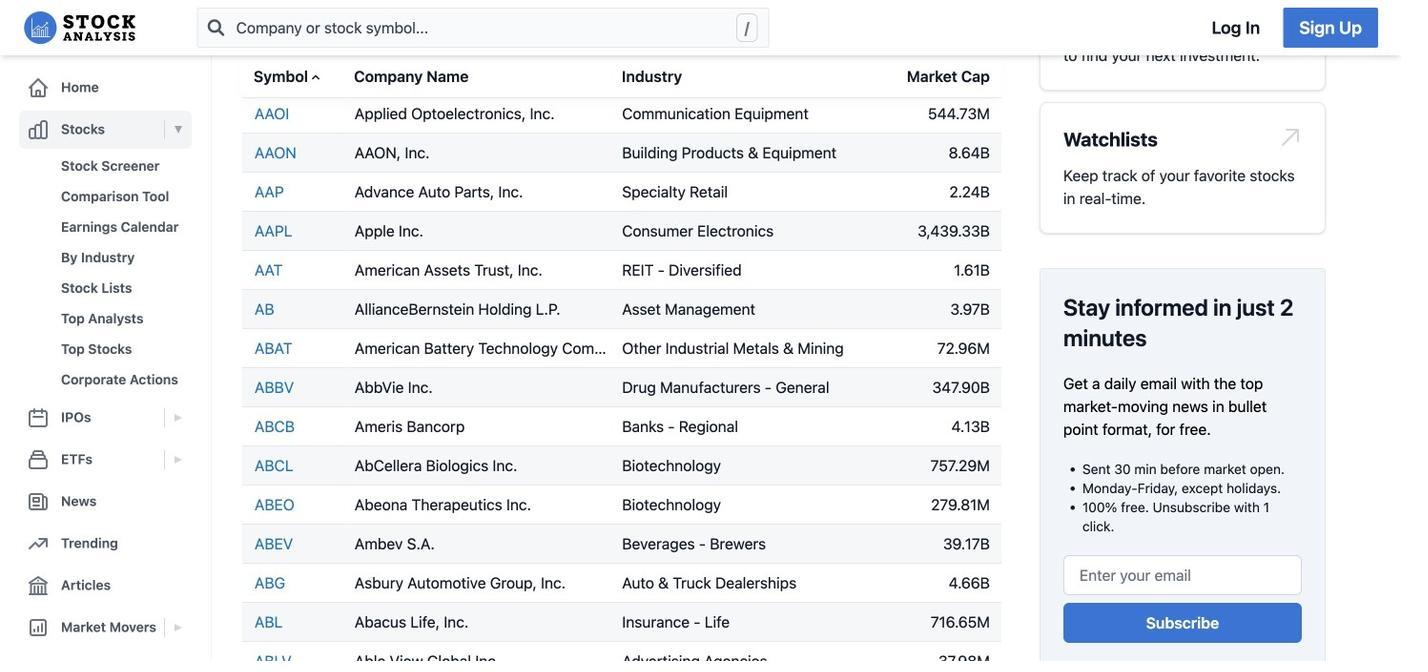 Task type: describe. For each thing, give the bounding box(es) containing it.
expand etfs menu image
[[169, 450, 188, 469]]

Search text field
[[197, 8, 770, 48]]

expand stocks menu image
[[169, 120, 188, 139]]

expand market movers menu image
[[169, 618, 188, 637]]



Task type: locate. For each thing, give the bounding box(es) containing it.
expand ipos menu image
[[169, 408, 188, 427]]

None search field
[[197, 8, 770, 48]]

None submit
[[1064, 603, 1302, 643]]

Enter your email email field
[[1064, 555, 1302, 595]]



Task type: vqa. For each thing, say whether or not it's contained in the screenshot.
Search news... text field
no



